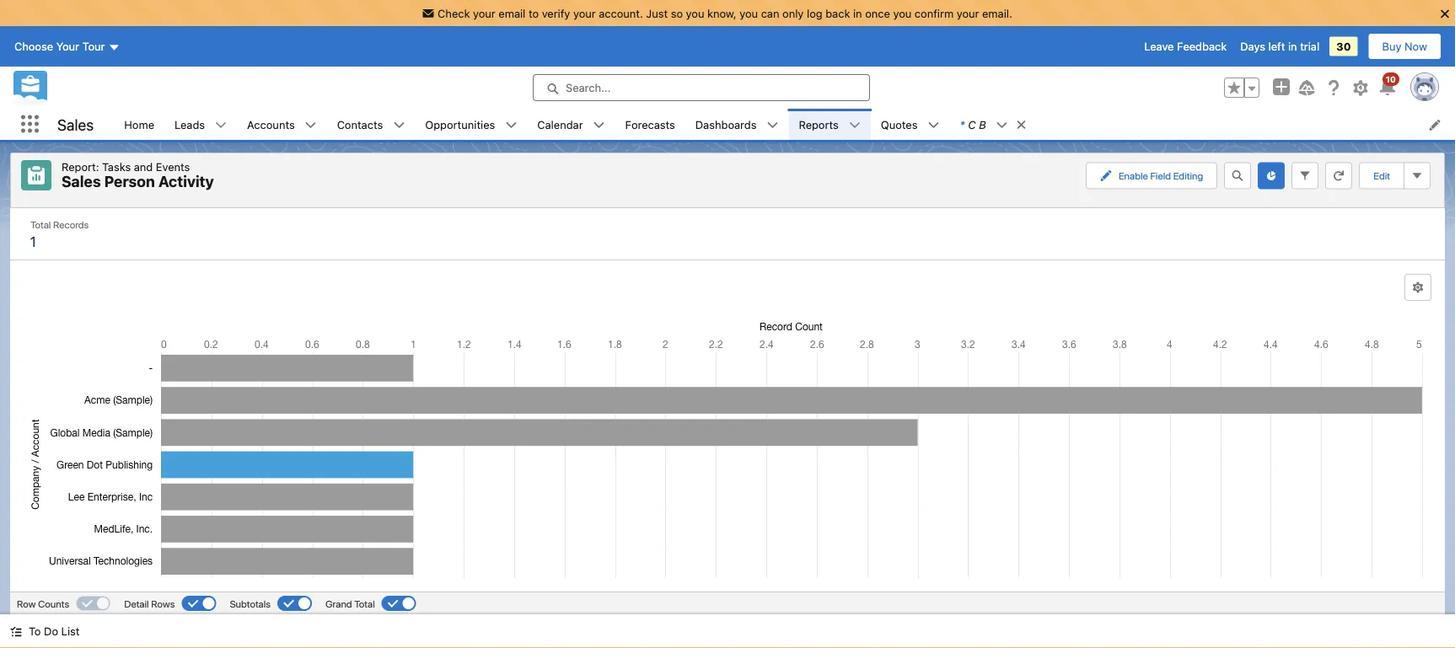 Task type: locate. For each thing, give the bounding box(es) containing it.
text default image left *
[[928, 119, 940, 131]]

so
[[671, 7, 683, 19]]

just
[[646, 7, 668, 19]]

1 your from the left
[[473, 7, 496, 19]]

3 text default image from the left
[[505, 119, 517, 131]]

2 horizontal spatial your
[[957, 7, 980, 19]]

text default image inside 'leads' list item
[[215, 119, 227, 131]]

0 horizontal spatial you
[[686, 7, 705, 19]]

1 vertical spatial in
[[1289, 40, 1298, 53]]

home
[[124, 118, 154, 131]]

your
[[473, 7, 496, 19], [573, 7, 596, 19], [957, 7, 980, 19]]

calendar
[[537, 118, 583, 131]]

your left email
[[473, 7, 496, 19]]

text default image left to
[[10, 626, 22, 638]]

text default image right leads at the top
[[215, 119, 227, 131]]

text default image inside calendar list item
[[593, 119, 605, 131]]

reports link
[[789, 109, 849, 140]]

contacts
[[337, 118, 383, 131]]

list
[[61, 625, 80, 638]]

to do list button
[[0, 615, 90, 649]]

text default image inside contacts list item
[[393, 119, 405, 131]]

leads link
[[164, 109, 215, 140]]

text default image right accounts
[[305, 119, 317, 131]]

accounts link
[[237, 109, 305, 140]]

to
[[529, 7, 539, 19]]

text default image right calendar on the top of page
[[593, 119, 605, 131]]

text default image for *
[[997, 119, 1008, 131]]

2 horizontal spatial you
[[894, 7, 912, 19]]

you
[[686, 7, 705, 19], [740, 7, 758, 19], [894, 7, 912, 19]]

text default image
[[1016, 119, 1028, 131], [393, 119, 405, 131], [505, 119, 517, 131], [997, 119, 1008, 131]]

choose
[[14, 40, 53, 53]]

text default image for quotes
[[928, 119, 940, 131]]

search...
[[566, 81, 611, 94]]

3 your from the left
[[957, 7, 980, 19]]

text default image inside opportunities list item
[[505, 119, 517, 131]]

quotes
[[881, 118, 918, 131]]

tour
[[82, 40, 105, 53]]

opportunities
[[425, 118, 495, 131]]

you right the once
[[894, 7, 912, 19]]

text default image
[[215, 119, 227, 131], [305, 119, 317, 131], [593, 119, 605, 131], [767, 119, 779, 131], [849, 119, 861, 131], [928, 119, 940, 131], [10, 626, 22, 638]]

1 text default image from the left
[[1016, 119, 1028, 131]]

contacts link
[[327, 109, 393, 140]]

text default image inside to do list button
[[10, 626, 22, 638]]

back
[[826, 7, 850, 19]]

leave
[[1145, 40, 1174, 53]]

1 you from the left
[[686, 7, 705, 19]]

calendar list item
[[527, 109, 615, 140]]

buy now button
[[1368, 33, 1442, 60]]

4 text default image from the left
[[997, 119, 1008, 131]]

email.
[[983, 7, 1013, 19]]

list item
[[950, 109, 1035, 140]]

your left email.
[[957, 7, 980, 19]]

text default image right reports
[[849, 119, 861, 131]]

once
[[865, 7, 891, 19]]

text default image left reports
[[767, 119, 779, 131]]

dashboards
[[696, 118, 757, 131]]

buy
[[1383, 40, 1402, 53]]

you right the so
[[686, 7, 705, 19]]

text default image inside dashboards list item
[[767, 119, 779, 131]]

in right left
[[1289, 40, 1298, 53]]

in right back
[[853, 7, 862, 19]]

group
[[1225, 78, 1260, 98]]

leads
[[175, 118, 205, 131]]

1 horizontal spatial you
[[740, 7, 758, 19]]

quotes link
[[871, 109, 928, 140]]

text default image inside accounts list item
[[305, 119, 317, 131]]

in
[[853, 7, 862, 19], [1289, 40, 1298, 53]]

text default image inside quotes list item
[[928, 119, 940, 131]]

your right verify
[[573, 7, 596, 19]]

choose your tour
[[14, 40, 105, 53]]

dashboards list item
[[685, 109, 789, 140]]

text default image inside reports list item
[[849, 119, 861, 131]]

text default image for contacts
[[393, 119, 405, 131]]

0 horizontal spatial your
[[473, 7, 496, 19]]

2 text default image from the left
[[393, 119, 405, 131]]

* c b
[[960, 118, 986, 131]]

c
[[969, 118, 976, 131]]

quotes list item
[[871, 109, 950, 140]]

feedback
[[1177, 40, 1227, 53]]

you left can
[[740, 7, 758, 19]]

list
[[114, 109, 1456, 140]]

1 horizontal spatial your
[[573, 7, 596, 19]]

1 horizontal spatial in
[[1289, 40, 1298, 53]]

0 vertical spatial in
[[853, 7, 862, 19]]

trial
[[1301, 40, 1320, 53]]



Task type: vqa. For each thing, say whether or not it's contained in the screenshot.
•
no



Task type: describe. For each thing, give the bounding box(es) containing it.
accounts
[[247, 118, 295, 131]]

forecasts
[[625, 118, 675, 131]]

buy now
[[1383, 40, 1428, 53]]

check your email to verify your account. just so you know, you can only log back in once you confirm your email.
[[438, 7, 1013, 19]]

confirm
[[915, 7, 954, 19]]

days left in trial
[[1241, 40, 1320, 53]]

verify
[[542, 7, 570, 19]]

calendar link
[[527, 109, 593, 140]]

leads list item
[[164, 109, 237, 140]]

do
[[44, 625, 58, 638]]

text default image for opportunities
[[505, 119, 517, 131]]

know,
[[708, 7, 737, 19]]

text default image for dashboards
[[767, 119, 779, 131]]

to do list
[[29, 625, 80, 638]]

leave feedback
[[1145, 40, 1227, 53]]

3 you from the left
[[894, 7, 912, 19]]

text default image for calendar
[[593, 119, 605, 131]]

accounts list item
[[237, 109, 327, 140]]

text default image for leads
[[215, 119, 227, 131]]

choose your tour button
[[13, 33, 121, 60]]

reports
[[799, 118, 839, 131]]

sales
[[57, 115, 94, 133]]

opportunities link
[[415, 109, 505, 140]]

10 button
[[1378, 73, 1400, 98]]

only
[[783, 7, 804, 19]]

email
[[499, 7, 526, 19]]

forecasts link
[[615, 109, 685, 140]]

dashboards link
[[685, 109, 767, 140]]

your
[[56, 40, 79, 53]]

days
[[1241, 40, 1266, 53]]

2 you from the left
[[740, 7, 758, 19]]

home link
[[114, 109, 164, 140]]

*
[[960, 118, 965, 131]]

left
[[1269, 40, 1286, 53]]

0 horizontal spatial in
[[853, 7, 862, 19]]

b
[[979, 118, 986, 131]]

now
[[1405, 40, 1428, 53]]

can
[[761, 7, 780, 19]]

list containing home
[[114, 109, 1456, 140]]

search... button
[[533, 74, 870, 101]]

contacts list item
[[327, 109, 415, 140]]

10
[[1386, 74, 1397, 84]]

text default image for accounts
[[305, 119, 317, 131]]

reports list item
[[789, 109, 871, 140]]

text default image for reports
[[849, 119, 861, 131]]

30
[[1337, 40, 1352, 53]]

2 your from the left
[[573, 7, 596, 19]]

leave feedback link
[[1145, 40, 1227, 53]]

log
[[807, 7, 823, 19]]

list item containing *
[[950, 109, 1035, 140]]

check
[[438, 7, 470, 19]]

account.
[[599, 7, 643, 19]]

to
[[29, 625, 41, 638]]

opportunities list item
[[415, 109, 527, 140]]



